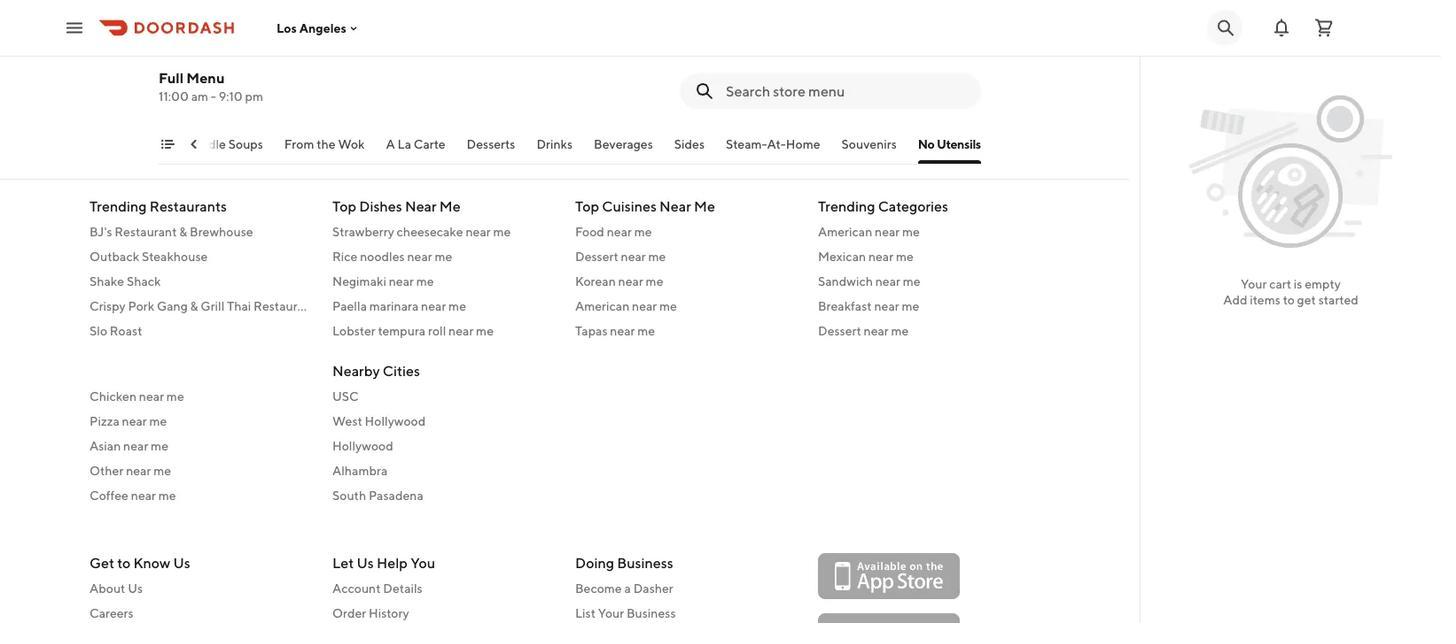 Task type: locate. For each thing, give the bounding box(es) containing it.
1 vertical spatial business
[[627, 607, 676, 621]]

1 horizontal spatial near
[[660, 198, 691, 214]]

on
[[474, 105, 486, 118]]

negimaki
[[332, 274, 386, 288]]

trending for trending restaurants
[[90, 198, 147, 214]]

a
[[624, 582, 631, 596]]

restaurants
[[150, 198, 227, 214]]

near up the roll
[[421, 299, 446, 313]]

0 horizontal spatial american
[[575, 299, 630, 313]]

& down the restaurants
[[179, 224, 187, 239]]

items
[[1250, 293, 1281, 308]]

slo roast
[[90, 324, 142, 338]]

coffee
[[90, 488, 128, 503]]

me inside korean near me link
[[646, 274, 663, 288]]

near down trending categories
[[875, 224, 900, 239]]

near down other near me
[[131, 488, 156, 503]]

near up pizza near me
[[139, 389, 164, 404]]

strawberry cheesecake near me link
[[332, 223, 554, 241]]

me inside the lobster tempura roll near me link
[[476, 324, 494, 338]]

9:10
[[219, 89, 243, 104]]

about us
[[90, 582, 143, 596]]

marinara
[[369, 299, 419, 313]]

0 vertical spatial american
[[818, 224, 872, 239]]

order history link
[[332, 605, 554, 623]]

american for the top american near me link
[[818, 224, 872, 239]]

us down get to know us at bottom left
[[128, 582, 143, 596]]

sides
[[674, 137, 705, 152]]

your
[[1241, 277, 1267, 292], [598, 607, 624, 621]]

paella marinara near me link
[[332, 297, 554, 315]]

near down sandwich near me at the right of page
[[874, 299, 899, 313]]

me inside the negimaki near me link
[[416, 274, 434, 288]]

from the wok button
[[284, 136, 365, 164]]

0 horizontal spatial near
[[405, 198, 437, 214]]

1 horizontal spatial &
[[190, 299, 198, 313]]

to left get
[[1283, 293, 1295, 308]]

0 horizontal spatial &
[[179, 224, 187, 239]]

me inside pizza near me link
[[149, 414, 167, 429]]

1 horizontal spatial american
[[818, 224, 872, 239]]

1 horizontal spatial the
[[629, 105, 646, 118]]

top up strawberry
[[332, 198, 356, 214]]

business down dasher
[[627, 607, 676, 621]]

west hollywood
[[332, 414, 426, 429]]

1 vertical spatial dessert
[[818, 324, 861, 338]]

know
[[133, 555, 170, 572]]

dessert up korean
[[575, 249, 618, 264]]

near up food near me link on the top
[[660, 198, 691, 214]]

business up dasher
[[617, 555, 673, 572]]

near
[[466, 224, 491, 239], [607, 224, 632, 239], [875, 224, 900, 239], [407, 249, 432, 264], [621, 249, 646, 264], [868, 249, 894, 264], [389, 274, 414, 288], [618, 274, 643, 288], [875, 274, 900, 288], [421, 299, 446, 313], [632, 299, 657, 313], [874, 299, 899, 313], [449, 324, 474, 338], [610, 324, 635, 338], [864, 324, 889, 338], [139, 389, 164, 404], [122, 414, 147, 429], [123, 439, 148, 453], [126, 464, 151, 478], [131, 488, 156, 503]]

me inside the other near me link
[[153, 464, 171, 478]]

prices on this menu are set directly by the merchant .
[[441, 105, 699, 118]]

1 vertical spatial dessert near me
[[818, 324, 909, 338]]

0 vertical spatial &
[[179, 224, 187, 239]]

near for dessert near me 'link' to the right
[[864, 324, 889, 338]]

american near me for american near me link to the bottom
[[575, 299, 677, 313]]

your cart is empty add items to get started
[[1223, 277, 1359, 308]]

drinks button
[[537, 136, 573, 164]]

0 horizontal spatial restaurant
[[115, 224, 177, 239]]

cheesecake
[[397, 224, 463, 239]]

dessert near me down breakfast near me
[[818, 324, 909, 338]]

menu
[[509, 105, 537, 118]]

1 horizontal spatial restaurant
[[254, 299, 316, 313]]

breakfast
[[818, 299, 872, 313]]

1 horizontal spatial top
[[575, 198, 599, 214]]

american up mexican
[[818, 224, 872, 239]]

us
[[173, 555, 190, 572], [357, 555, 374, 572], [128, 582, 143, 596]]

west
[[332, 414, 362, 429]]

1 horizontal spatial american near me link
[[818, 223, 1040, 241]]

outback
[[90, 249, 139, 264]]

american down korean
[[575, 299, 630, 313]]

me inside paella marinara near me link
[[449, 299, 466, 313]]

1 top from the left
[[332, 198, 356, 214]]

-
[[211, 89, 216, 104]]

nearby
[[332, 363, 380, 379]]

outback steakhouse
[[90, 249, 208, 264]]

dessert near me link down the breakfast near me link
[[818, 322, 1040, 340]]

your up items
[[1241, 277, 1267, 292]]

2 trending from the left
[[818, 198, 875, 214]]

0 vertical spatial american near me
[[818, 224, 920, 239]]

1 vertical spatial american
[[575, 299, 630, 313]]

0 horizontal spatial your
[[598, 607, 624, 621]]

negimaki near me link
[[332, 273, 554, 290]]

empty
[[1305, 277, 1341, 292]]

near up coffee near me
[[126, 464, 151, 478]]

0 vertical spatial the
[[629, 105, 646, 118]]

trending up bj's
[[90, 198, 147, 214]]

me inside food near me link
[[634, 224, 652, 239]]

breakfast near me
[[818, 299, 919, 313]]

dessert near me link up korean near me link
[[575, 248, 797, 265]]

1 vertical spatial american near me
[[575, 299, 677, 313]]

to right get
[[117, 555, 131, 572]]

tapas near me
[[575, 324, 655, 338]]

1 vertical spatial your
[[598, 607, 624, 621]]

lobster tempura roll near me link
[[332, 322, 554, 340]]

1 vertical spatial restaurant
[[254, 299, 316, 313]]

us right know
[[173, 555, 190, 572]]

alhambra link
[[332, 462, 554, 480]]

outback steakhouse link
[[90, 248, 311, 265]]

1 vertical spatial &
[[190, 299, 198, 313]]

list
[[575, 607, 596, 621]]

dessert for dessert near me 'link' to the right
[[818, 324, 861, 338]]

roll
[[428, 324, 446, 338]]

soups
[[228, 137, 263, 152]]

alhambra
[[332, 464, 388, 478]]

dessert near me up korean near me
[[575, 249, 666, 264]]

near for coffee near me link
[[131, 488, 156, 503]]

2 near from the left
[[660, 198, 691, 214]]

1 horizontal spatial to
[[1283, 293, 1295, 308]]

near up paella marinara near me
[[389, 274, 414, 288]]

2 top from the left
[[575, 198, 599, 214]]

asian
[[90, 439, 121, 453]]

from
[[284, 137, 314, 152]]

me inside strawberry cheesecake near me link
[[493, 224, 511, 239]]

american near me link up mexican near me link
[[818, 223, 1040, 241]]

me inside coffee near me link
[[158, 488, 176, 503]]

pork
[[128, 299, 154, 313]]

near down chicken near me
[[122, 414, 147, 429]]

0 vertical spatial to
[[1283, 293, 1295, 308]]

near up strawberry cheesecake near me
[[405, 198, 437, 214]]

bj's restaurant & brewhouse
[[90, 224, 253, 239]]

0 horizontal spatial me
[[439, 198, 461, 214]]

american near me down korean near me
[[575, 299, 677, 313]]

1 vertical spatial dessert near me link
[[818, 322, 1040, 340]]

your right the list
[[598, 607, 624, 621]]

0 horizontal spatial the
[[317, 137, 336, 152]]

me up strawberry cheesecake near me link
[[439, 198, 461, 214]]

near up korean near me
[[621, 249, 646, 264]]

dessert for the topmost dessert near me 'link'
[[575, 249, 618, 264]]

the
[[629, 105, 646, 118], [317, 137, 336, 152]]

hollywood up alhambra
[[332, 439, 393, 453]]

shake
[[90, 274, 124, 288]]

top for top cuisines near me
[[575, 198, 599, 214]]

bj's restaurant & brewhouse link
[[90, 223, 311, 241]]

nearby cities
[[332, 363, 420, 379]]

negimaki near me
[[332, 274, 434, 288]]

me inside chicken near me link
[[167, 389, 184, 404]]

american near me for the top american near me link
[[818, 224, 920, 239]]

mexican
[[818, 249, 866, 264]]

restaurant up outback steakhouse
[[115, 224, 177, 239]]

the right by at left
[[629, 105, 646, 118]]

0 vertical spatial dessert
[[575, 249, 618, 264]]

near up sandwich near me at the right of page
[[868, 249, 894, 264]]

0 vertical spatial restaurant
[[115, 224, 177, 239]]

trending restaurants
[[90, 198, 227, 214]]

0 horizontal spatial top
[[332, 198, 356, 214]]

to inside your cart is empty add items to get started
[[1283, 293, 1295, 308]]

thai
[[227, 299, 251, 313]]

me inside asian near me link
[[151, 439, 168, 453]]

south
[[332, 488, 366, 503]]

near right the roll
[[449, 324, 474, 338]]

business inside 'link'
[[627, 607, 676, 621]]

1 vertical spatial hollywood
[[332, 439, 393, 453]]

me inside tapas near me link
[[637, 324, 655, 338]]

trending up mexican
[[818, 198, 875, 214]]

near down breakfast near me
[[864, 324, 889, 338]]

2 me from the left
[[694, 198, 715, 214]]

0 horizontal spatial american near me
[[575, 299, 677, 313]]

0 horizontal spatial dessert
[[575, 249, 618, 264]]

near right tapas
[[610, 324, 635, 338]]

notification bell image
[[1271, 17, 1292, 39]]

trending categories
[[818, 198, 948, 214]]

crispy pork gang & grill thai restaurant link
[[90, 297, 316, 315]]

0 horizontal spatial trending
[[90, 198, 147, 214]]

shake shack
[[90, 274, 161, 288]]

us for about us
[[128, 582, 143, 596]]

the left wok
[[317, 137, 336, 152]]

details
[[383, 582, 423, 596]]

0 vertical spatial dessert near me
[[575, 249, 666, 264]]

& inside bj's restaurant & brewhouse link
[[179, 224, 187, 239]]

pasadena
[[369, 488, 423, 503]]

noodles
[[360, 249, 405, 264]]

near for american near me link to the bottom
[[632, 299, 657, 313]]

dessert
[[575, 249, 618, 264], [818, 324, 861, 338]]

near for mexican near me link
[[868, 249, 894, 264]]

dessert near me
[[575, 249, 666, 264], [818, 324, 909, 338]]

near for food near me link on the top
[[607, 224, 632, 239]]

me up food near me link on the top
[[694, 198, 715, 214]]

us right let
[[357, 555, 374, 572]]

mexican near me link
[[818, 248, 1040, 265]]

1 near from the left
[[405, 198, 437, 214]]

2 horizontal spatial us
[[357, 555, 374, 572]]

restaurant inside bj's restaurant & brewhouse link
[[115, 224, 177, 239]]

1 horizontal spatial your
[[1241, 277, 1267, 292]]

1 vertical spatial to
[[117, 555, 131, 572]]

1 horizontal spatial american near me
[[818, 224, 920, 239]]

top up 'food'
[[575, 198, 599, 214]]

open menu image
[[64, 17, 85, 39]]

american near me link
[[818, 223, 1040, 241], [575, 297, 797, 315]]

doing business
[[575, 555, 673, 572]]

near down korean near me
[[632, 299, 657, 313]]

list your business
[[575, 607, 676, 621]]

trending for trending categories
[[818, 198, 875, 214]]

shake shack link
[[90, 273, 311, 290]]

near up breakfast near me
[[875, 274, 900, 288]]

0 vertical spatial your
[[1241, 277, 1267, 292]]

hollywood right west
[[365, 414, 426, 429]]

are
[[539, 105, 555, 118]]

hollywood
[[365, 414, 426, 429], [332, 439, 393, 453]]

food
[[575, 224, 604, 239]]

me
[[493, 224, 511, 239], [634, 224, 652, 239], [902, 224, 920, 239], [435, 249, 452, 264], [648, 249, 666, 264], [896, 249, 914, 264], [416, 274, 434, 288], [646, 274, 663, 288], [903, 274, 921, 288], [449, 299, 466, 313], [659, 299, 677, 313], [902, 299, 919, 313], [476, 324, 494, 338], [637, 324, 655, 338], [891, 324, 909, 338], [167, 389, 184, 404], [149, 414, 167, 429], [151, 439, 168, 453], [153, 464, 171, 478], [158, 488, 176, 503]]

pm
[[245, 89, 263, 104]]

restaurant right thai
[[254, 299, 316, 313]]

desserts
[[467, 137, 515, 152]]

1 me from the left
[[439, 198, 461, 214]]

roast
[[110, 324, 142, 338]]

1 horizontal spatial dessert near me
[[818, 324, 909, 338]]

1 horizontal spatial us
[[173, 555, 190, 572]]

0 horizontal spatial dessert near me link
[[575, 248, 797, 265]]

get to know us
[[90, 555, 190, 572]]

0 horizontal spatial to
[[117, 555, 131, 572]]

your inside your cart is empty add items to get started
[[1241, 277, 1267, 292]]

cuisines
[[602, 198, 657, 214]]

near up other near me
[[123, 439, 148, 453]]

food near me
[[575, 224, 652, 239]]

top for top dishes near me
[[332, 198, 356, 214]]

0 horizontal spatial us
[[128, 582, 143, 596]]

souvenirs
[[842, 137, 897, 152]]

near right korean
[[618, 274, 643, 288]]

1 horizontal spatial trending
[[818, 198, 875, 214]]

1 horizontal spatial dessert
[[818, 324, 861, 338]]

american near me up 'mexican near me'
[[818, 224, 920, 239]]

breakfast near me link
[[818, 297, 1040, 315]]

0 vertical spatial dessert near me link
[[575, 248, 797, 265]]

american near me link up tapas near me link
[[575, 297, 797, 315]]

& left grill
[[190, 299, 198, 313]]

0 items, open order cart image
[[1314, 17, 1335, 39]]

1 horizontal spatial me
[[694, 198, 715, 214]]

account details link
[[332, 581, 554, 598]]

0 horizontal spatial american near me link
[[575, 297, 797, 315]]

rice
[[332, 249, 358, 264]]

1 trending from the left
[[90, 198, 147, 214]]

near down cuisines
[[607, 224, 632, 239]]

1 vertical spatial the
[[317, 137, 336, 152]]

dessert down the breakfast
[[818, 324, 861, 338]]



Task type: vqa. For each thing, say whether or not it's contained in the screenshot.


Task type: describe. For each thing, give the bounding box(es) containing it.
get
[[1297, 293, 1316, 308]]

hollywood link
[[332, 437, 554, 455]]

steam-
[[726, 137, 767, 152]]

asian near me link
[[90, 437, 311, 455]]

set
[[557, 105, 572, 118]]

desserts button
[[467, 136, 515, 164]]

food near me link
[[575, 223, 797, 241]]

about us link
[[90, 581, 311, 598]]

south pasadena link
[[332, 487, 554, 505]]

me for top dishes near me
[[439, 198, 461, 214]]

the inside button
[[317, 137, 336, 152]]

us for let us help you
[[357, 555, 374, 572]]

by
[[615, 105, 627, 118]]

restaurant inside crispy pork gang & grill thai restaurant link
[[254, 299, 316, 313]]

me for top cuisines near me
[[694, 198, 715, 214]]

sandwich
[[818, 274, 873, 288]]

noodle soups button
[[184, 136, 263, 164]]

angeles
[[299, 21, 346, 35]]

dasher
[[633, 582, 673, 596]]

me inside 'sandwich near me' link
[[903, 274, 921, 288]]

rice noodles near me
[[332, 249, 452, 264]]

near for the topmost dessert near me 'link'
[[621, 249, 646, 264]]

american for american near me link to the bottom
[[575, 299, 630, 313]]

steam-at-home
[[726, 137, 820, 152]]

show menu categories image
[[160, 137, 175, 152]]

utensils
[[937, 137, 981, 152]]

me inside mexican near me link
[[896, 249, 914, 264]]

0 vertical spatial business
[[617, 555, 673, 572]]

korean near me link
[[575, 273, 797, 290]]

noodle
[[184, 137, 226, 152]]

add
[[1223, 293, 1248, 308]]

near for tapas near me link
[[610, 324, 635, 338]]

drinks
[[537, 137, 573, 152]]

you
[[410, 555, 435, 572]]

0 vertical spatial hollywood
[[365, 414, 426, 429]]

11:00
[[159, 89, 189, 104]]

order
[[332, 607, 366, 621]]

los angeles
[[277, 21, 346, 35]]

near for the top american near me link
[[875, 224, 900, 239]]

near for the breakfast near me link
[[874, 299, 899, 313]]

help
[[377, 555, 408, 572]]

slo roast link
[[90, 322, 311, 340]]

near for dishes
[[405, 198, 437, 214]]

asian near me
[[90, 439, 168, 453]]

other
[[90, 464, 124, 478]]

sandwich near me
[[818, 274, 921, 288]]

prices
[[441, 105, 472, 118]]

sides button
[[674, 136, 705, 164]]

let us help you
[[332, 555, 435, 572]]

tempura
[[378, 324, 426, 338]]

near for cuisines
[[660, 198, 691, 214]]

merchant
[[648, 105, 696, 118]]

tapas near me link
[[575, 322, 797, 340]]

account details
[[332, 582, 423, 596]]

los angeles button
[[277, 21, 361, 35]]

chicken
[[90, 389, 137, 404]]

beverages button
[[594, 136, 653, 164]]

paella marinara near me
[[332, 299, 466, 313]]

near for asian near me link
[[123, 439, 148, 453]]

west hollywood link
[[332, 413, 554, 430]]

about
[[90, 582, 125, 596]]

near down strawberry cheesecake near me
[[407, 249, 432, 264]]

full menu 11:00 am - 9:10 pm
[[159, 70, 263, 104]]

other near me link
[[90, 462, 311, 480]]

0 horizontal spatial dessert near me
[[575, 249, 666, 264]]

Item Search search field
[[726, 82, 967, 101]]

near for the other near me link
[[126, 464, 151, 478]]

near for pizza near me link
[[122, 414, 147, 429]]

at-
[[767, 137, 786, 152]]

pizza near me link
[[90, 413, 311, 430]]

0 vertical spatial american near me link
[[818, 223, 1040, 241]]

near for 'sandwich near me' link
[[875, 274, 900, 288]]

directly
[[575, 105, 613, 118]]

chicken near me
[[90, 389, 184, 404]]

crispy pork gang & grill thai restaurant
[[90, 299, 316, 313]]

let
[[332, 555, 354, 572]]

become a dasher link
[[575, 581, 797, 598]]

home
[[786, 137, 820, 152]]

steam-at-home button
[[726, 136, 820, 164]]

me inside the breakfast near me link
[[902, 299, 919, 313]]

1 horizontal spatial dessert near me link
[[818, 322, 1040, 340]]

a
[[386, 137, 395, 152]]

me inside rice noodles near me link
[[435, 249, 452, 264]]

careers link
[[90, 605, 311, 623]]

near for chicken near me link
[[139, 389, 164, 404]]

history
[[369, 607, 409, 621]]

become
[[575, 582, 622, 596]]

sandwich near me link
[[818, 273, 1040, 290]]

1 vertical spatial american near me link
[[575, 297, 797, 315]]

strawberry
[[332, 224, 394, 239]]

scroll menu navigation left image
[[187, 137, 201, 152]]

beverages
[[594, 137, 653, 152]]

a la carte
[[386, 137, 445, 152]]

near for the negimaki near me link
[[389, 274, 414, 288]]

this
[[489, 105, 507, 118]]

carte
[[414, 137, 445, 152]]

near for korean near me link
[[618, 274, 643, 288]]

& inside crispy pork gang & grill thai restaurant link
[[190, 299, 198, 313]]

los
[[277, 21, 297, 35]]

started
[[1319, 293, 1359, 308]]

near up rice noodles near me link
[[466, 224, 491, 239]]

your inside 'link'
[[598, 607, 624, 621]]

gang
[[157, 299, 188, 313]]

full
[[159, 70, 184, 86]]



